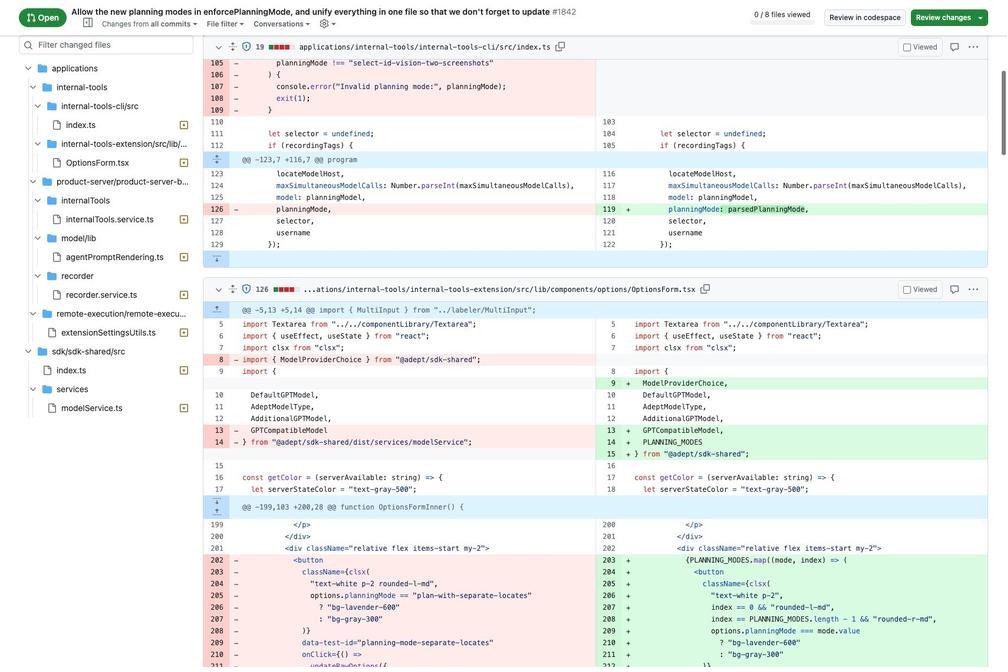 Task type: vqa. For each thing, say whether or not it's contained in the screenshot.
4th group from the top of the File Tree tree
yes



Task type: describe. For each thing, give the bounding box(es) containing it.
3 tree item from the top
[[19, 97, 194, 135]]

owned by you along with @persimmon-ai-labs/agents and @persimmon-ai-labs/product-engineering (from codeowners line 10) image for toggle diff contents icon
[[242, 284, 252, 294]]

11 tree item from the top
[[19, 248, 194, 267]]

1 tree item from the top
[[19, 59, 194, 342]]

18 tree item from the top
[[19, 380, 194, 418]]

2 group from the top
[[19, 97, 194, 172]]

Filter changed files text field
[[19, 35, 194, 54]]

copy image
[[556, 42, 565, 51]]

5 tree item from the top
[[19, 135, 194, 172]]

16 tree item from the top
[[19, 342, 194, 418]]

diff settings image
[[320, 19, 329, 28]]

1 group from the top
[[19, 78, 194, 342]]

13 tree item from the top
[[19, 286, 194, 305]]

expand up image
[[212, 508, 222, 518]]

triangle down image
[[977, 13, 986, 22]]

owned by you along with @persimmon-ai-labs/agents and @persimmon-ai-labs/product-engineering (from codeowners line 10) image for toggle diff contents image
[[242, 42, 252, 51]]

show options image
[[970, 285, 979, 294]]

expand all image for owned by you along with @persimmon-ai-labs/agents and @persimmon-ai-labs/product-engineering (from codeowners line 10) image related to toggle diff contents image
[[229, 42, 238, 51]]

comment image
[[951, 42, 960, 52]]

12 tree item from the top
[[19, 267, 194, 305]]



Task type: locate. For each thing, give the bounding box(es) containing it.
2 owned by you along with @persimmon-ai-labs/agents and @persimmon-ai-labs/product-engineering (from codeowners line 10) element from the top
[[242, 284, 252, 294]]

toggle diff contents image
[[214, 285, 224, 295]]

copy image
[[701, 284, 710, 294]]

owned by you along with @persimmon-ai-labs/agents and @persimmon-ai-labs/product-engineering (from codeowners line 10) element for expand all icon for owned by you along with @persimmon-ai-labs/agents and @persimmon-ai-labs/product-engineering (from codeowners line 10) image related to toggle diff contents image
[[242, 42, 252, 51]]

owned by you along with @persimmon-ai-labs/agents and @persimmon-ai-labs/product-engineering (from codeowners line 10) element right toggle diff contents icon
[[242, 284, 252, 294]]

0 vertical spatial expand all image
[[229, 42, 238, 51]]

1 vertical spatial owned by you along with @persimmon-ai-labs/agents and @persimmon-ai-labs/product-engineering (from codeowners line 10) element
[[242, 284, 252, 294]]

owned by you along with @persimmon-ai-labs/agents and @persimmon-ai-labs/product-engineering (from codeowners line 10) image right toggle diff contents image
[[242, 42, 252, 51]]

owned by you along with @persimmon-ai-labs/agents and @persimmon-ai-labs/product-engineering (from codeowners line 10) image
[[242, 42, 252, 51], [242, 284, 252, 294]]

file tree tree
[[19, 59, 194, 418]]

expand down image
[[212, 254, 222, 263]]

1 expand all image from the top
[[229, 42, 238, 51]]

expand down image
[[212, 496, 222, 506]]

0 vertical spatial owned by you along with @persimmon-ai-labs/agents and @persimmon-ai-labs/product-engineering (from codeowners line 10) element
[[242, 42, 252, 51]]

0 vertical spatial owned by you along with @persimmon-ai-labs/agents and @persimmon-ai-labs/product-engineering (from codeowners line 10) image
[[242, 42, 252, 51]]

tree item
[[19, 59, 194, 342], [19, 78, 194, 172], [19, 97, 194, 135], [19, 116, 194, 135], [19, 135, 194, 172], [19, 153, 194, 172], [19, 172, 194, 305], [19, 191, 194, 229], [19, 210, 194, 229], [19, 229, 194, 267], [19, 248, 194, 267], [19, 267, 194, 305], [19, 286, 194, 305], [19, 305, 194, 342], [19, 323, 194, 342], [19, 342, 194, 418], [19, 361, 194, 380], [19, 380, 194, 418], [19, 399, 194, 418]]

8 tree item from the top
[[19, 191, 194, 229]]

None checkbox
[[904, 43, 912, 51]]

owned by you along with @persimmon-ai-labs/agents and @persimmon-ai-labs/product-engineering (from codeowners line 10) element for owned by you along with @persimmon-ai-labs/agents and @persimmon-ai-labs/product-engineering (from codeowners line 10) image for toggle diff contents icon's expand all icon
[[242, 284, 252, 294]]

2 owned by you along with @persimmon-ai-labs/agents and @persimmon-ai-labs/product-engineering (from codeowners line 10) image from the top
[[242, 284, 252, 294]]

group
[[19, 78, 194, 342], [19, 97, 194, 172], [19, 191, 194, 305], [19, 361, 194, 418]]

6 tree item from the top
[[19, 153, 194, 172]]

show options image
[[970, 42, 979, 52]]

4 group from the top
[[19, 361, 194, 418]]

17 tree item from the top
[[19, 361, 194, 380]]

expand up image
[[212, 305, 222, 315]]

1 owned by you along with @persimmon-ai-labs/agents and @persimmon-ai-labs/product-engineering (from codeowners line 10) element from the top
[[242, 42, 252, 51]]

status: open image
[[27, 13, 36, 22]]

sidebar expand image
[[83, 18, 93, 27]]

14 tree item from the top
[[19, 305, 194, 342]]

expand all image
[[229, 42, 238, 51], [229, 284, 238, 294]]

1 vertical spatial owned by you along with @persimmon-ai-labs/agents and @persimmon-ai-labs/product-engineering (from codeowners line 10) image
[[242, 284, 252, 294]]

expand all image right toggle diff contents image
[[229, 42, 238, 51]]

comment image
[[951, 285, 960, 294]]

10 tree item from the top
[[19, 229, 194, 267]]

15 tree item from the top
[[19, 323, 194, 342]]

1 owned by you along with @persimmon-ai-labs/agents and @persimmon-ai-labs/product-engineering (from codeowners line 10) image from the top
[[242, 42, 252, 51]]

owned by you along with @persimmon-ai-labs/agents and @persimmon-ai-labs/product-engineering (from codeowners line 10) element right toggle diff contents image
[[242, 42, 252, 51]]

None checkbox
[[904, 286, 912, 294]]

19 tree item from the top
[[19, 399, 194, 418]]

3 group from the top
[[19, 191, 194, 305]]

toggle diff contents image
[[214, 43, 224, 52]]

7 tree item from the top
[[19, 172, 194, 305]]

expand all image
[[212, 155, 222, 164]]

1 vertical spatial expand all image
[[229, 284, 238, 294]]

2 tree item from the top
[[19, 78, 194, 172]]

owned by you along with @persimmon-ai-labs/agents and @persimmon-ai-labs/product-engineering (from codeowners line 10) image right toggle diff contents icon
[[242, 284, 252, 294]]

expand all image right toggle diff contents icon
[[229, 284, 238, 294]]

owned by you along with @persimmon-ai-labs/agents and @persimmon-ai-labs/product-engineering (from codeowners line 10) element
[[242, 42, 252, 51], [242, 284, 252, 294]]

expand all image for owned by you along with @persimmon-ai-labs/agents and @persimmon-ai-labs/product-engineering (from codeowners line 10) image for toggle diff contents icon
[[229, 284, 238, 294]]

9 tree item from the top
[[19, 210, 194, 229]]

2 expand all image from the top
[[229, 284, 238, 294]]

4 tree item from the top
[[19, 116, 194, 135]]



